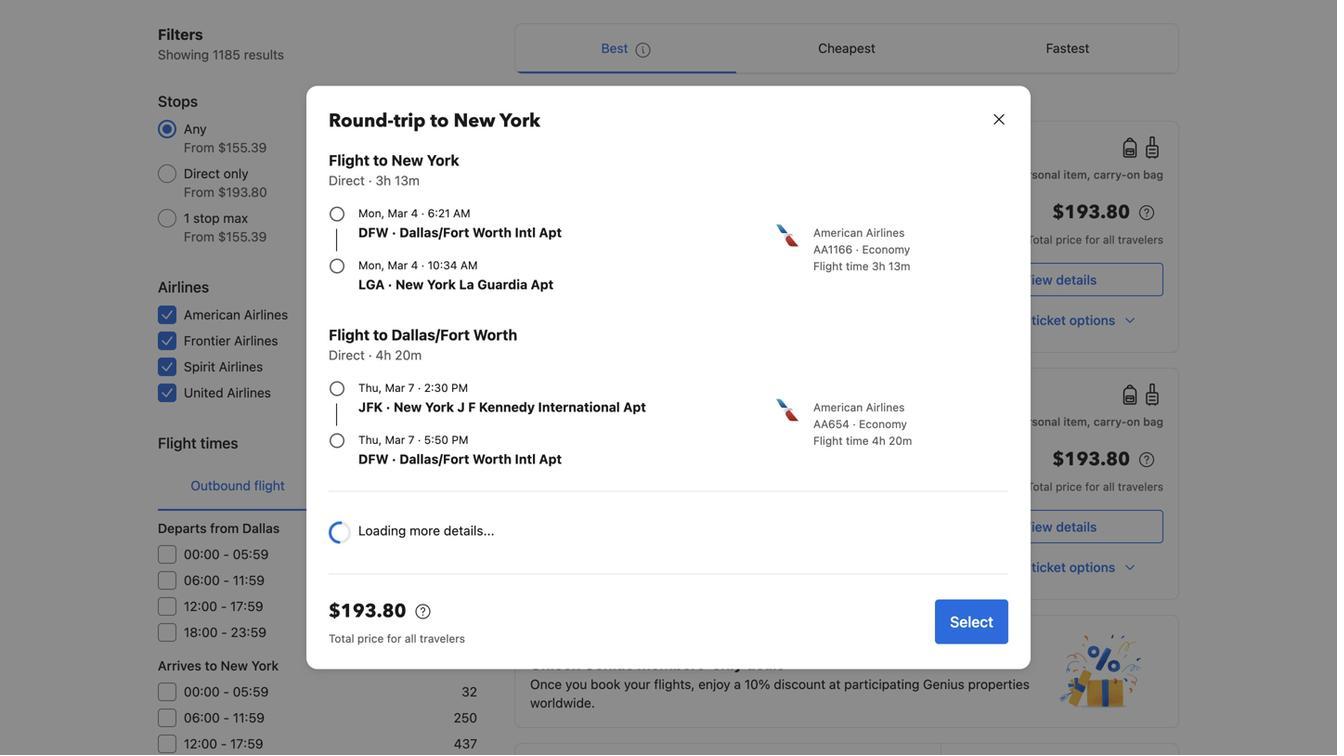 Task type: locate. For each thing, give the bounding box(es) containing it.
worth inside thu, mar 7 · 5:50 pm dfw · dallas/fort worth intl apt
[[473, 452, 512, 467]]

1 explore from the top
[[983, 313, 1029, 328]]

travelers for the top $193.80 region
[[1119, 233, 1164, 246]]

tab list for unlock genius members-only deals
[[516, 24, 1179, 74]]

12:00 - 17:59 down arrives to new york
[[184, 736, 263, 752]]

05:59 down arrives to new york
[[233, 684, 269, 700]]

2 vertical spatial $193.80 region
[[329, 597, 921, 630]]

am inside 6:21 am dfw . mar 4
[[625, 386, 649, 404]]

mar left "2:30" on the bottom of page
[[385, 381, 405, 394]]

from up stop
[[184, 184, 215, 200]]

0 horizontal spatial 4h
[[376, 347, 392, 363]]

12:00 down arrives to new york
[[184, 736, 217, 752]]

7 for new york j f kennedy international apt
[[408, 381, 415, 394]]

explore ticket options button
[[957, 304, 1164, 337], [957, 551, 1164, 584]]

0 vertical spatial 00:00 - 05:59
[[184, 547, 269, 562]]

00:00
[[184, 547, 220, 562], [184, 684, 220, 700]]

explore ticket options for view details button for the top $193.80 region
[[983, 313, 1116, 328]]

flight down the aa654
[[814, 434, 843, 447]]

- for 32
[[223, 684, 229, 700]]

2 11:59 from the top
[[233, 710, 265, 726]]

direct only from $193.80
[[184, 166, 267, 200]]

2 00:00 - 05:59 from the top
[[184, 684, 269, 700]]

2 vertical spatial worth
[[473, 452, 512, 467]]

0 vertical spatial 7
[[920, 245, 926, 258]]

all
[[1104, 233, 1115, 246], [1104, 480, 1115, 493], [405, 632, 417, 645]]

0 horizontal spatial flight
[[254, 478, 285, 493]]

06:00 down arrives to new york
[[184, 710, 220, 726]]

economy inside american airlines aa1166 · economy flight time 3h 13m
[[863, 243, 911, 256]]

4h inside american airlines aa654 · economy flight time 4h 20m
[[872, 434, 886, 447]]

2 thu, from the top
[[359, 433, 382, 446]]

2 view details button from the top
[[957, 510, 1164, 543]]

00:00 down arrives to new york
[[184, 684, 220, 700]]

mar
[[388, 207, 408, 220], [897, 245, 917, 258], [388, 259, 408, 272], [385, 381, 405, 394], [625, 408, 645, 421], [896, 408, 916, 421], [385, 433, 405, 446]]

view details
[[1023, 272, 1098, 288], [1023, 519, 1098, 535]]

flight inside flight to dallas/fort worth direct · 4h 20m
[[329, 326, 370, 344]]

economy
[[863, 243, 911, 256], [860, 418, 908, 431]]

7 inside thu, mar 7 · 2:30 pm jfk · new york j f kennedy international apt
[[408, 381, 415, 394]]

12:00 up 18:00
[[184, 599, 217, 614]]

1 horizontal spatial only
[[712, 655, 743, 673]]

1 options from the top
[[1070, 313, 1116, 328]]

2 05:59 from the top
[[233, 684, 269, 700]]

20m
[[753, 223, 776, 236], [395, 347, 422, 363], [889, 434, 913, 447]]

fastest button
[[958, 24, 1179, 72]]

00:00 - 05:59
[[184, 547, 269, 562], [184, 684, 269, 700]]

mar inside "mon, mar 4 · 6:21 am dfw · dallas/fort worth intl apt"
[[388, 207, 408, 220]]

mar right international
[[625, 408, 645, 421]]

1 vertical spatial explore ticket options button
[[957, 551, 1164, 584]]

4 down "mon, mar 4 · 6:21 am dfw · dallas/fort worth intl apt" on the left top of page
[[411, 259, 418, 272]]

american airlines
[[530, 276, 622, 289], [184, 307, 288, 322]]

7
[[920, 245, 926, 258], [408, 381, 415, 394], [408, 433, 415, 446]]

1 05:59 from the top
[[233, 547, 269, 562]]

thu, up the jfk
[[359, 381, 382, 394]]

mar down "mon, mar 4 · 6:21 am dfw · dallas/fort worth intl apt" on the left top of page
[[388, 259, 408, 272]]

american airlines image
[[777, 224, 799, 247], [777, 399, 799, 421]]

10:34 inside 10:34 am lga . mar 4
[[857, 386, 899, 404]]

0 vertical spatial 17:59
[[230, 599, 263, 614]]

1185 up 337
[[450, 121, 478, 137]]

2 time from the top
[[846, 434, 869, 447]]

1 06:00 from the top
[[184, 573, 220, 588]]

thu, mar 7 · 2:30 pm jfk · new york j f kennedy international apt
[[359, 381, 646, 415]]

jfk
[[359, 399, 383, 415]]

intl inside "mon, mar 4 · 6:21 am dfw · dallas/fort worth intl apt"
[[515, 225, 536, 240]]

1 intl from the top
[[515, 225, 536, 240]]

1 vertical spatial 12:00
[[184, 736, 217, 752]]

00:00 down departs from dallas
[[184, 547, 220, 562]]

2 17:59 from the top
[[230, 736, 263, 752]]

genius
[[584, 655, 634, 673], [924, 677, 965, 692]]

250
[[454, 710, 478, 726]]

american airlines image right 4h 20m
[[777, 224, 799, 247]]

4 inside "mon, mar 4 · 6:21 am dfw · dallas/fort worth intl apt"
[[411, 207, 418, 220]]

1 personal from the top
[[1015, 168, 1061, 181]]

thu, for dfw
[[359, 433, 382, 446]]

york inside thu, mar 7 · 2:30 pm jfk · new york j f kennedy international apt
[[425, 399, 454, 415]]

05:59 down dallas
[[233, 547, 269, 562]]

york
[[500, 108, 541, 134], [427, 151, 460, 169], [427, 277, 456, 292], [425, 399, 454, 415], [251, 658, 279, 674]]

guardia
[[478, 277, 528, 292]]

6:21
[[428, 207, 450, 220], [590, 386, 621, 404]]

1 vertical spatial all
[[1104, 480, 1115, 493]]

direct down round-
[[329, 173, 365, 188]]

tab list for 06:00 - 11:59
[[158, 462, 478, 512]]

economy right the aa654
[[860, 418, 908, 431]]

flight up dallas
[[254, 478, 285, 493]]

$193.80 region inside round-trip to new york dialog
[[329, 597, 921, 630]]

1 vertical spatial 10:34
[[857, 386, 899, 404]]

outbound
[[191, 478, 251, 493]]

worth down kennedy
[[473, 452, 512, 467]]

bag
[[1144, 168, 1164, 181], [1144, 415, 1164, 428]]

pm for dallas/fort worth intl apt
[[452, 433, 469, 446]]

0 vertical spatial bag
[[1144, 168, 1164, 181]]

ticket
[[1032, 313, 1067, 328], [1032, 560, 1067, 575]]

only
[[224, 166, 249, 181], [712, 655, 743, 673]]

to right trip
[[430, 108, 449, 134]]

2 mon, from the top
[[359, 259, 385, 272]]

american
[[814, 226, 863, 239], [530, 276, 580, 289], [184, 307, 241, 322], [814, 401, 863, 414]]

0 vertical spatial time
[[846, 260, 869, 273]]

1 vertical spatial total
[[1028, 480, 1053, 493]]

2 american airlines image from the top
[[777, 399, 799, 421]]

to for flight to dallas/fort worth direct · 4h 20m
[[373, 326, 388, 344]]

7 inside thu, mar 7 · 5:50 pm dfw · dallas/fort worth intl apt
[[408, 433, 415, 446]]

american inside american airlines aa654 · economy flight time 4h 20m
[[814, 401, 863, 414]]

0 vertical spatial $155.39
[[218, 140, 267, 155]]

apt inside thu, mar 7 · 2:30 pm jfk · new york j f kennedy international apt
[[624, 399, 646, 415]]

2 horizontal spatial 20m
[[889, 434, 913, 447]]

1185 left results
[[213, 47, 241, 62]]

1 ticket from the top
[[1032, 313, 1067, 328]]

- for 500
[[223, 573, 229, 588]]

0 vertical spatial total price for all travelers
[[1028, 233, 1164, 246]]

4 right international
[[648, 408, 655, 421]]

1185 down 337
[[450, 210, 478, 226]]

apt inside thu, mar 7 · 5:50 pm dfw · dallas/fort worth intl apt
[[539, 452, 562, 467]]

0 vertical spatial lga
[[359, 277, 385, 292]]

on for the top $193.80 region
[[1127, 168, 1141, 181]]

1 details from the top
[[1057, 272, 1098, 288]]

06:00 - 11:59 down from
[[184, 573, 265, 588]]

worth up "guardia"
[[473, 225, 512, 240]]

dallas/fort for thu, mar 7 · 5:50 pm dfw · dallas/fort worth intl apt
[[400, 452, 470, 467]]

direct inside flight to new york direct · 3h 13m
[[329, 173, 365, 188]]

1 view details from the top
[[1023, 272, 1098, 288]]

total price for all travelers for $193.80 region in the round-trip to new york dialog
[[329, 632, 465, 645]]

flight
[[254, 478, 285, 493], [404, 478, 435, 493]]

time
[[846, 260, 869, 273], [846, 434, 869, 447]]

0 vertical spatial all
[[1104, 233, 1115, 246]]

1 vertical spatial view details button
[[957, 510, 1164, 543]]

economy right aa1166
[[863, 243, 911, 256]]

worth
[[473, 225, 512, 240], [474, 326, 518, 344], [473, 452, 512, 467]]

1 horizontal spatial 5:50
[[866, 223, 900, 241]]

dallas/fort up "2:30" on the bottom of page
[[392, 326, 470, 344]]

2 on from the top
[[1127, 415, 1141, 428]]

new left 'la'
[[396, 277, 424, 292]]

2 view from the top
[[1023, 519, 1053, 535]]

2 personal from the top
[[1015, 415, 1061, 428]]

dfw inside "mon, mar 4 · 6:21 am dfw · dallas/fort worth intl apt"
[[359, 225, 389, 240]]

1 11:59 from the top
[[233, 573, 265, 588]]

all inside round-trip to new york dialog
[[405, 632, 417, 645]]

carry- for the top $193.80 region
[[1094, 168, 1127, 181]]

options for view details button corresponding to middle $193.80 region
[[1070, 560, 1116, 575]]

0 vertical spatial 05:59
[[233, 547, 269, 562]]

total inside round-trip to new york dialog
[[329, 632, 354, 645]]

intl inside thu, mar 7 · 5:50 pm dfw · dallas/fort worth intl apt
[[515, 452, 536, 467]]

mar inside 5:50 pm dfw . mar 7
[[897, 245, 917, 258]]

1 vertical spatial 11:59
[[233, 710, 265, 726]]

mar inside 10:34 am lga . mar 4
[[896, 408, 916, 421]]

options for view details button for the top $193.80 region
[[1070, 313, 1116, 328]]

1 vertical spatial options
[[1070, 560, 1116, 575]]

flight inside flight to new york direct · 3h 13m
[[329, 151, 370, 169]]

lga right the aa654
[[865, 408, 886, 421]]

0 vertical spatial intl
[[515, 225, 536, 240]]

2:30
[[424, 381, 448, 394]]

dallas/fort inside thu, mar 7 · 5:50 pm dfw · dallas/fort worth intl apt
[[400, 452, 470, 467]]

economy inside american airlines aa654 · economy flight time 4h 20m
[[860, 418, 908, 431]]

new inside thu, mar 7 · 2:30 pm jfk · new york j f kennedy international apt
[[394, 399, 422, 415]]

1 vertical spatial explore ticket options
[[983, 560, 1116, 575]]

06:00 for arrives
[[184, 710, 220, 726]]

time down the aa654
[[846, 434, 869, 447]]

1 item, from the top
[[1064, 168, 1091, 181]]

1 vertical spatial 05:59
[[233, 684, 269, 700]]

1 vertical spatial genius
[[924, 677, 965, 692]]

06:00 - 11:59 down arrives to new york
[[184, 710, 265, 726]]

0 vertical spatial 13m
[[395, 173, 420, 188]]

1 vertical spatial 7
[[408, 381, 415, 394]]

3 from from the top
[[184, 229, 215, 244]]

tab list containing best
[[516, 24, 1179, 74]]

from down stop
[[184, 229, 215, 244]]

1 from from the top
[[184, 140, 215, 155]]

$155.39 down max
[[218, 229, 267, 244]]

mar inside thu, mar 7 · 5:50 pm dfw · dallas/fort worth intl apt
[[385, 433, 405, 446]]

tab list
[[516, 24, 1179, 74], [158, 462, 478, 512]]

7 left "2:30" on the bottom of page
[[408, 381, 415, 394]]

results
[[244, 47, 284, 62]]

0 horizontal spatial genius
[[584, 655, 634, 673]]

2 item, from the top
[[1064, 415, 1091, 428]]

7 up return flight
[[408, 433, 415, 446]]

to right the arrives
[[205, 658, 217, 674]]

mar right the aa654
[[896, 408, 916, 421]]

1 vertical spatial $155.39
[[218, 229, 267, 244]]

1 vertical spatial item,
[[1064, 415, 1091, 428]]

0 vertical spatial from
[[184, 140, 215, 155]]

2 vertical spatial total price for all travelers
[[329, 632, 465, 645]]

flight for flight to new york direct · 3h 13m
[[329, 151, 370, 169]]

2 explore ticket options button from the top
[[957, 551, 1164, 584]]

mon, inside "mon, mar 4 · 6:21 am dfw · dallas/fort worth intl apt"
[[359, 207, 385, 220]]

pm
[[903, 223, 926, 241], [452, 381, 468, 394], [452, 433, 469, 446]]

1 vertical spatial for
[[1086, 480, 1100, 493]]

1 vertical spatial carry-
[[1094, 415, 1127, 428]]

. for 6:21
[[618, 404, 622, 417]]

mon, inside mon, mar 4 · 10:34 am lga · new york la guardia apt
[[359, 259, 385, 272]]

0 horizontal spatial 13m
[[395, 173, 420, 188]]

60
[[461, 333, 478, 348]]

1 vertical spatial american airlines image
[[777, 399, 799, 421]]

for for middle $193.80 region
[[1086, 480, 1100, 493]]

aa1166
[[814, 243, 853, 256]]

flight down round-
[[329, 151, 370, 169]]

direct down any from $155.39
[[184, 166, 220, 181]]

total
[[1028, 233, 1053, 246], [1028, 480, 1053, 493], [329, 632, 354, 645]]

explore ticket options for view details button corresponding to middle $193.80 region
[[983, 560, 1116, 575]]

dallas/fort inside "mon, mar 4 · 6:21 am dfw · dallas/fort worth intl apt"
[[400, 225, 470, 240]]

2 12:00 from the top
[[184, 736, 217, 752]]

0 vertical spatial pm
[[903, 223, 926, 241]]

mar inside thu, mar 7 · 2:30 pm jfk · new york j f kennedy international apt
[[385, 381, 405, 394]]

for inside round-trip to new york dialog
[[387, 632, 402, 645]]

0 vertical spatial economy
[[863, 243, 911, 256]]

flight up the jfk
[[329, 326, 370, 344]]

total price for all travelers
[[1028, 233, 1164, 246], [1028, 480, 1164, 493], [329, 632, 465, 645]]

1 vertical spatial 06:00 - 11:59
[[184, 710, 265, 726]]

1 on from the top
[[1127, 168, 1141, 181]]

5:50 inside 5:50 pm dfw . mar 7
[[866, 223, 900, 241]]

for for the top $193.80 region
[[1086, 233, 1100, 246]]

personal for the top $193.80 region
[[1015, 168, 1061, 181]]

only down any from $155.39
[[224, 166, 249, 181]]

intl down kennedy
[[515, 452, 536, 467]]

direct inside flight to dallas/fort worth direct · 4h 20m
[[329, 347, 365, 363]]

to down round-
[[373, 151, 388, 169]]

mar inside 6:21 am dfw . mar 4
[[625, 408, 645, 421]]

outbound flight
[[191, 478, 285, 493]]

1 bag from the top
[[1144, 168, 1164, 181]]

flight for return flight
[[404, 478, 435, 493]]

0 vertical spatial personal item, carry-on bag
[[1015, 168, 1164, 181]]

0 vertical spatial 1185
[[213, 47, 241, 62]]

new down trip
[[392, 151, 424, 169]]

1185 for 1 stop max from $155.39
[[450, 210, 478, 226]]

. inside 10:34 am lga . mar 4
[[889, 404, 893, 417]]

2 explore from the top
[[983, 560, 1029, 575]]

1 vertical spatial 17:59
[[230, 736, 263, 752]]

worth inside flight to dallas/fort worth direct · 4h 20m
[[474, 326, 518, 344]]

all for $193.80 region in the round-trip to new york dialog
[[405, 632, 417, 645]]

loading
[[359, 523, 406, 538]]

american airlines image for york
[[777, 224, 799, 247]]

1 vertical spatial intl
[[515, 452, 536, 467]]

for for $193.80 region in the round-trip to new york dialog
[[387, 632, 402, 645]]

time for flight to new york
[[846, 260, 869, 273]]

2 explore ticket options from the top
[[983, 560, 1116, 575]]

total for middle $193.80 region
[[1028, 480, 1053, 493]]

personal for middle $193.80 region
[[1015, 415, 1061, 428]]

1 personal item, carry-on bag from the top
[[1015, 168, 1164, 181]]

1 vertical spatial personal
[[1015, 415, 1061, 428]]

00:00 - 05:59 down from
[[184, 547, 269, 562]]

2 vertical spatial 7
[[408, 433, 415, 446]]

1 vertical spatial details
[[1057, 519, 1098, 535]]

american airlines up "frontier airlines"
[[184, 307, 288, 322]]

your
[[624, 677, 651, 692]]

0 vertical spatial total
[[1028, 233, 1053, 246]]

00:00 - 05:59 down arrives to new york
[[184, 684, 269, 700]]

travelers inside round-trip to new york dialog
[[420, 632, 465, 645]]

1 vertical spatial 00:00 - 05:59
[[184, 684, 269, 700]]

4h
[[736, 223, 749, 236], [376, 347, 392, 363], [872, 434, 886, 447]]

view details button for middle $193.80 region
[[957, 510, 1164, 543]]

mar down flight to new york direct · 3h 13m
[[388, 207, 408, 220]]

17:59 down arrives to new york
[[230, 736, 263, 752]]

from down any
[[184, 140, 215, 155]]

direct for flight to dallas/fort worth
[[329, 347, 365, 363]]

17:59 up 23:59
[[230, 599, 263, 614]]

2 bag from the top
[[1144, 415, 1164, 428]]

2 $155.39 from the top
[[218, 229, 267, 244]]

item, for middle $193.80 region
[[1064, 415, 1091, 428]]

all for the top $193.80 region
[[1104, 233, 1115, 246]]

2 flight from the left
[[404, 478, 435, 493]]

american airlines image for worth
[[777, 399, 799, 421]]

$193.80 for middle $193.80 region
[[1053, 447, 1131, 472]]

am inside 10:34 am lga . mar 4
[[902, 386, 926, 404]]

1 vertical spatial view
[[1023, 519, 1053, 535]]

dfw
[[359, 225, 389, 240], [862, 245, 887, 258], [590, 408, 615, 421], [359, 452, 389, 467]]

1 vertical spatial 00:00
[[184, 684, 220, 700]]

explore for the top $193.80 region
[[983, 313, 1029, 328]]

2 details from the top
[[1057, 519, 1098, 535]]

from inside direct only from $193.80
[[184, 184, 215, 200]]

new inside mon, mar 4 · 10:34 am lga · new york la guardia apt
[[396, 277, 424, 292]]

1185
[[213, 47, 241, 62], [450, 121, 478, 137], [450, 210, 478, 226]]

total price for all travelers inside round-trip to new york dialog
[[329, 632, 465, 645]]

1 vertical spatial 1185
[[450, 121, 478, 137]]

1 17:59 from the top
[[230, 599, 263, 614]]

2 carry- from the top
[[1094, 415, 1127, 428]]

lga
[[359, 277, 385, 292], [865, 408, 886, 421]]

american airlines image left the aa654
[[777, 399, 799, 421]]

thu, down the jfk
[[359, 433, 382, 446]]

0 vertical spatial ticket
[[1032, 313, 1067, 328]]

·
[[369, 173, 372, 188], [421, 207, 425, 220], [392, 225, 396, 240], [856, 243, 859, 256], [421, 259, 425, 272], [388, 277, 392, 292], [369, 347, 372, 363], [418, 381, 421, 394], [386, 399, 391, 415], [853, 418, 856, 431], [418, 433, 421, 446], [392, 452, 396, 467]]

1 vertical spatial price
[[1056, 480, 1083, 493]]

from inside 1 stop max from $155.39
[[184, 229, 215, 244]]

0 vertical spatial explore
[[983, 313, 1029, 328]]

1 vertical spatial american airlines
[[184, 307, 288, 322]]

thu, inside thu, mar 7 · 5:50 pm dfw · dallas/fort worth intl apt
[[359, 433, 382, 446]]

view details for middle $193.80 region
[[1023, 519, 1098, 535]]

2 intl from the top
[[515, 452, 536, 467]]

flight right return
[[404, 478, 435, 493]]

mar up return flight
[[385, 433, 405, 446]]

1 vertical spatial worth
[[474, 326, 518, 344]]

showing
[[158, 47, 209, 62]]

mar inside mon, mar 4 · 10:34 am lga · new york la guardia apt
[[388, 259, 408, 272]]

1 vertical spatial 4h
[[376, 347, 392, 363]]

time down aa1166
[[846, 260, 869, 273]]

06:00 for departs
[[184, 573, 220, 588]]

flight inside american airlines aa1166 · economy flight time 3h 13m
[[814, 260, 843, 273]]

5:50
[[866, 223, 900, 241], [424, 433, 449, 446]]

flight for flight times
[[158, 434, 197, 452]]

carry-
[[1094, 168, 1127, 181], [1094, 415, 1127, 428]]

1 mon, from the top
[[359, 207, 385, 220]]

carry- for middle $193.80 region
[[1094, 415, 1127, 428]]

2 personal item, carry-on bag from the top
[[1015, 415, 1164, 428]]

1 thu, from the top
[[359, 381, 382, 394]]

genius left properties
[[924, 677, 965, 692]]

to inside flight to dallas/fort worth direct · 4h 20m
[[373, 326, 388, 344]]

2 vertical spatial 4h
[[872, 434, 886, 447]]

11:59 up 23:59
[[233, 573, 265, 588]]

direct up the jfk
[[329, 347, 365, 363]]

personal item, carry-on bag
[[1015, 168, 1164, 181], [1015, 415, 1164, 428]]

3h
[[376, 173, 391, 188], [872, 260, 886, 273], [737, 386, 751, 399]]

0 vertical spatial american airlines image
[[777, 224, 799, 247]]

item,
[[1064, 168, 1091, 181], [1064, 415, 1091, 428]]

0 vertical spatial 12:00 - 17:59
[[184, 599, 263, 614]]

genius up book
[[584, 655, 634, 673]]

direct
[[184, 166, 220, 181], [329, 173, 365, 188], [329, 347, 365, 363]]

american airlines right "guardia"
[[530, 276, 622, 289]]

1 vertical spatial ticket
[[1032, 560, 1067, 575]]

2 06:00 from the top
[[184, 710, 220, 726]]

3h 13m
[[737, 386, 776, 399]]

0 vertical spatial item,
[[1064, 168, 1091, 181]]

0 vertical spatial carry-
[[1094, 168, 1127, 181]]

. inside 5:50 pm dfw . mar 7
[[890, 242, 893, 255]]

personal
[[1015, 168, 1061, 181], [1015, 415, 1061, 428]]

4
[[411, 207, 418, 220], [411, 259, 418, 272], [648, 408, 655, 421], [919, 408, 926, 421]]

0 vertical spatial genius
[[584, 655, 634, 673]]

thu, mar 7 · 5:50 pm dfw · dallas/fort worth intl apt
[[359, 433, 562, 467]]

1 carry- from the top
[[1094, 168, 1127, 181]]

1 view details button from the top
[[957, 263, 1164, 296]]

2 vertical spatial 20m
[[889, 434, 913, 447]]

worth down "guardia"
[[474, 326, 518, 344]]

total price for all travelers for middle $193.80 region
[[1028, 480, 1164, 493]]

to up the jfk
[[373, 326, 388, 344]]

6:21 inside "mon, mar 4 · 6:21 am dfw · dallas/fort worth intl apt"
[[428, 207, 450, 220]]

price inside round-trip to new york dialog
[[358, 632, 384, 645]]

0 vertical spatial explore ticket options button
[[957, 304, 1164, 337]]

$193.80 region
[[957, 198, 1164, 231], [957, 445, 1164, 478], [329, 597, 921, 630]]

pm inside thu, mar 7 · 5:50 pm dfw · dallas/fort worth intl apt
[[452, 433, 469, 446]]

06:00 - 11:59
[[184, 573, 265, 588], [184, 710, 265, 726]]

1 vertical spatial 20m
[[395, 347, 422, 363]]

on for middle $193.80 region
[[1127, 415, 1141, 428]]

1 vertical spatial economy
[[860, 418, 908, 431]]

$193.80 for $193.80 region in the round-trip to new york dialog
[[329, 599, 406, 624]]

details for middle $193.80 region
[[1057, 519, 1098, 535]]

13m
[[395, 173, 420, 188], [889, 260, 911, 273], [754, 386, 776, 399]]

intl
[[515, 225, 536, 240], [515, 452, 536, 467]]

20m inside flight to dallas/fort worth direct · 4h 20m
[[395, 347, 422, 363]]

1 horizontal spatial tab list
[[516, 24, 1179, 74]]

discount
[[774, 677, 826, 692]]

mon,
[[359, 207, 385, 220], [359, 259, 385, 272]]

american up the aa654
[[814, 401, 863, 414]]

4 down flight to new york direct · 3h 13m
[[411, 207, 418, 220]]

0 horizontal spatial 6:21
[[428, 207, 450, 220]]

stops
[[158, 92, 198, 110]]

1 vertical spatial mon,
[[359, 259, 385, 272]]

06:00 - 11:59 for to
[[184, 710, 265, 726]]

- for 437
[[221, 736, 227, 752]]

2 06:00 - 11:59 from the top
[[184, 710, 265, 726]]

2 ticket from the top
[[1032, 560, 1067, 575]]

airlines inside american airlines aa1166 · economy flight time 3h 13m
[[866, 226, 905, 239]]

1 american airlines image from the top
[[777, 224, 799, 247]]

0 horizontal spatial lga
[[359, 277, 385, 292]]

dallas/fort up return flight
[[400, 452, 470, 467]]

pm inside thu, mar 7 · 2:30 pm jfk · new york j f kennedy international apt
[[452, 381, 468, 394]]

1 flight from the left
[[254, 478, 285, 493]]

1 vertical spatial 5:50
[[424, 433, 449, 446]]

1 vertical spatial on
[[1127, 415, 1141, 428]]

travelers for $193.80 region in the round-trip to new york dialog
[[420, 632, 465, 645]]

0 horizontal spatial 3h
[[376, 173, 391, 188]]

1 vertical spatial time
[[846, 434, 869, 447]]

0 vertical spatial personal
[[1015, 168, 1061, 181]]

11:59 for dallas
[[233, 573, 265, 588]]

for
[[1086, 233, 1100, 246], [1086, 480, 1100, 493], [387, 632, 402, 645]]

flight for flight to dallas/fort worth direct · 4h 20m
[[329, 326, 370, 344]]

explore
[[983, 313, 1029, 328], [983, 560, 1029, 575]]

time inside american airlines aa654 · economy flight time 4h 20m
[[846, 434, 869, 447]]

direct inside direct only from $193.80
[[184, 166, 220, 181]]

2 from from the top
[[184, 184, 215, 200]]

1 vertical spatial personal item, carry-on bag
[[1015, 415, 1164, 428]]

06:00 up 18:00
[[184, 573, 220, 588]]

worth inside "mon, mar 4 · 6:21 am dfw · dallas/fort worth intl apt"
[[473, 225, 512, 240]]

7 right american airlines aa1166 · economy flight time 3h 13m
[[920, 245, 926, 258]]

0 vertical spatial 10:34
[[428, 259, 458, 272]]

you
[[566, 677, 587, 692]]

10:34
[[428, 259, 458, 272], [857, 386, 899, 404]]

- for 250
[[223, 710, 229, 726]]

1 explore ticket options button from the top
[[957, 304, 1164, 337]]

price for the top $193.80 region
[[1056, 233, 1083, 246]]

$155.39 up direct only from $193.80
[[218, 140, 267, 155]]

dallas/fort
[[400, 225, 470, 240], [392, 326, 470, 344], [400, 452, 470, 467]]

only inside unlock genius members-only deals once you book your flights, enjoy a 10% discount at participating genius properties worldwide.
[[712, 655, 743, 673]]

4 right american airlines aa654 · economy flight time 4h 20m
[[919, 408, 926, 421]]

2 vertical spatial 13m
[[754, 386, 776, 399]]

intl up "guardia"
[[515, 225, 536, 240]]

am
[[453, 207, 471, 220], [461, 259, 478, 272], [625, 386, 649, 404], [902, 386, 926, 404]]

2 vertical spatial pm
[[452, 433, 469, 446]]

pm inside 5:50 pm dfw . mar 7
[[903, 223, 926, 241]]

1 vertical spatial bag
[[1144, 415, 1164, 428]]

10%
[[745, 677, 771, 692]]

4h inside flight to dallas/fort worth direct · 4h 20m
[[376, 347, 392, 363]]

flight left times
[[158, 434, 197, 452]]

trip
[[394, 108, 426, 134]]

tab list containing outbound flight
[[158, 462, 478, 512]]

1 vertical spatial 13m
[[889, 260, 911, 273]]

1 horizontal spatial 20m
[[753, 223, 776, 236]]

flight down aa1166
[[814, 260, 843, 273]]

$193.80 inside round-trip to new york dialog
[[329, 599, 406, 624]]

12:00 - 17:59 up 18:00 - 23:59
[[184, 599, 263, 614]]

lga inside 10:34 am lga . mar 4
[[865, 408, 886, 421]]

2 vertical spatial from
[[184, 229, 215, 244]]

only up a
[[712, 655, 743, 673]]

american up aa1166
[[814, 226, 863, 239]]

0 vertical spatial dallas/fort
[[400, 225, 470, 240]]

1 horizontal spatial lga
[[865, 408, 886, 421]]

0 vertical spatial view details
[[1023, 272, 1098, 288]]

new right the jfk
[[394, 399, 422, 415]]

direct for flight to new york
[[329, 173, 365, 188]]

1 explore ticket options from the top
[[983, 313, 1116, 328]]

dfw inside 5:50 pm dfw . mar 7
[[862, 245, 887, 258]]

11:59
[[233, 573, 265, 588], [233, 710, 265, 726]]

4 inside 6:21 am dfw . mar 4
[[648, 408, 655, 421]]

1 06:00 - 11:59 from the top
[[184, 573, 265, 588]]

1 time from the top
[[846, 260, 869, 273]]

price for middle $193.80 region
[[1056, 480, 1083, 493]]

2 view details from the top
[[1023, 519, 1098, 535]]

1 00:00 - 05:59 from the top
[[184, 547, 269, 562]]

0 vertical spatial 06:00
[[184, 573, 220, 588]]

2 options from the top
[[1070, 560, 1116, 575]]

view details button
[[957, 263, 1164, 296], [957, 510, 1164, 543]]

total price for all travelers for the top $193.80 region
[[1028, 233, 1164, 246]]

1 horizontal spatial 4h
[[736, 223, 749, 236]]

1 12:00 from the top
[[184, 599, 217, 614]]

participating
[[845, 677, 920, 692]]

dallas/fort up mon, mar 4 · 10:34 am lga · new york la guardia apt
[[400, 225, 470, 240]]

2 12:00 - 17:59 from the top
[[184, 736, 263, 752]]

1 $155.39 from the top
[[218, 140, 267, 155]]

0 vertical spatial view details button
[[957, 263, 1164, 296]]

lga up flight to dallas/fort worth direct · 4h 20m
[[359, 277, 385, 292]]

intl for mon, mar 4 · 6:21 am dfw · dallas/fort worth intl apt
[[515, 225, 536, 240]]

11:59 down arrives to new york
[[233, 710, 265, 726]]

7 for dallas/fort worth intl apt
[[408, 433, 415, 446]]

1 view from the top
[[1023, 272, 1053, 288]]

thu, inside thu, mar 7 · 2:30 pm jfk · new york j f kennedy international apt
[[359, 381, 382, 394]]

from
[[184, 140, 215, 155], [184, 184, 215, 200], [184, 229, 215, 244]]

mar right aa1166
[[897, 245, 917, 258]]

3h inside american airlines aa1166 · economy flight time 3h 13m
[[872, 260, 886, 273]]

3h inside flight to new york direct · 3h 13m
[[376, 173, 391, 188]]

. inside 6:21 am dfw . mar 4
[[618, 404, 622, 417]]

0 horizontal spatial 5:50
[[424, 433, 449, 446]]

1 horizontal spatial 10:34
[[857, 386, 899, 404]]



Task type: vqa. For each thing, say whether or not it's contained in the screenshot.
second exactly from the right
no



Task type: describe. For each thing, give the bounding box(es) containing it.
any
[[184, 121, 207, 137]]

6:21 inside 6:21 am dfw . mar 4
[[590, 386, 621, 404]]

ticket for middle $193.80 region
[[1032, 560, 1067, 575]]

explore for middle $193.80 region
[[983, 560, 1029, 575]]

at
[[830, 677, 841, 692]]

departs from dallas
[[158, 521, 280, 536]]

select
[[951, 613, 994, 631]]

economy for flight to new york
[[863, 243, 911, 256]]

· inside flight to new york direct · 3h 13m
[[369, 173, 372, 188]]

18:00
[[184, 625, 218, 640]]

united
[[184, 385, 224, 400]]

personal item, carry-on bag for the top $193.80 region
[[1015, 168, 1164, 181]]

international
[[538, 399, 620, 415]]

new inside flight to new york direct · 3h 13m
[[392, 151, 424, 169]]

book
[[591, 677, 621, 692]]

flight for outbound flight
[[254, 478, 285, 493]]

properties
[[969, 677, 1030, 692]]

cheapest button
[[737, 24, 958, 72]]

dfw inside 6:21 am dfw . mar 4
[[590, 408, 615, 421]]

unlock genius members-only deals once you book your flights, enjoy a 10% discount at participating genius properties worldwide.
[[530, 655, 1030, 711]]

500
[[454, 573, 478, 588]]

lga inside mon, mar 4 · 10:34 am lga · new york la guardia apt
[[359, 277, 385, 292]]

1 00:00 from the top
[[184, 547, 220, 562]]

kennedy
[[479, 399, 535, 415]]

item, for the top $193.80 region
[[1064, 168, 1091, 181]]

0 vertical spatial 20m
[[753, 223, 776, 236]]

more
[[410, 523, 440, 538]]

times
[[200, 434, 238, 452]]

round-trip to new york dialog
[[284, 64, 1054, 692]]

32
[[462, 684, 478, 700]]

. for 10:34
[[889, 404, 893, 417]]

flight to dallas/fort worth direct · 4h 20m
[[329, 326, 518, 363]]

$193.80 for the top $193.80 region
[[1053, 200, 1131, 225]]

1 horizontal spatial genius
[[924, 677, 965, 692]]

airlines inside american airlines aa654 · economy flight time 4h 20m
[[866, 401, 905, 414]]

details for the top $193.80 region
[[1057, 272, 1098, 288]]

11:59 for new
[[233, 710, 265, 726]]

bag for middle $193.80 region
[[1144, 415, 1164, 428]]

total for the top $193.80 region
[[1028, 233, 1053, 246]]

ticket for the top $193.80 region
[[1032, 313, 1067, 328]]

arrives
[[158, 658, 202, 674]]

intl for thu, mar 7 · 5:50 pm dfw · dallas/fort worth intl apt
[[515, 452, 536, 467]]

american airlines aa654 · economy flight time 4h 20m
[[814, 401, 913, 447]]

american up frontier
[[184, 307, 241, 322]]

from inside any from $155.39
[[184, 140, 215, 155]]

genius image
[[1060, 635, 1142, 709]]

5:50 inside thu, mar 7 · 5:50 pm dfw · dallas/fort worth intl apt
[[424, 433, 449, 446]]

la
[[459, 277, 474, 292]]

6:21 am dfw . mar 4
[[590, 386, 655, 421]]

arrives to new york
[[158, 658, 279, 674]]

mon, mar 4 · 6:21 am dfw · dallas/fort worth intl apt
[[359, 207, 562, 240]]

frontier airlines
[[184, 333, 278, 348]]

members-
[[638, 655, 712, 673]]

once
[[530, 677, 562, 692]]

travelers for middle $193.80 region
[[1119, 480, 1164, 493]]

- for 135
[[221, 625, 227, 640]]

135
[[456, 625, 478, 640]]

any from $155.39
[[184, 121, 267, 155]]

new up 337
[[454, 108, 496, 134]]

1 stop max from $155.39
[[184, 210, 267, 244]]

mon, mar 4 · 10:34 am lga · new york la guardia apt
[[359, 259, 554, 292]]

4 inside 10:34 am lga . mar 4
[[919, 408, 926, 421]]

filters
[[158, 26, 203, 43]]

loading more details...
[[359, 523, 495, 538]]

4 inside mon, mar 4 · 10:34 am lga · new york la guardia apt
[[411, 259, 418, 272]]

mon, for lga
[[359, 259, 385, 272]]

06:00 - 11:59 for from
[[184, 573, 265, 588]]

aa654
[[814, 418, 850, 431]]

13m inside american airlines aa1166 · economy flight time 3h 13m
[[889, 260, 911, 273]]

worth for thu, mar 7 · 5:50 pm dfw · dallas/fort worth intl apt
[[473, 452, 512, 467]]

filters showing 1185 results
[[158, 26, 284, 62]]

1185 inside filters showing 1185 results
[[213, 47, 241, 62]]

view for middle $193.80 region
[[1023, 519, 1053, 535]]

4h 20m
[[736, 223, 776, 236]]

new down 18:00 - 23:59
[[221, 658, 248, 674]]

best
[[602, 40, 628, 56]]

1
[[184, 210, 190, 226]]

dfw inside thu, mar 7 · 5:50 pm dfw · dallas/fort worth intl apt
[[359, 452, 389, 467]]

a
[[734, 677, 741, 692]]

round-
[[329, 108, 394, 134]]

7 inside 5:50 pm dfw . mar 7
[[920, 245, 926, 258]]

23:59
[[231, 625, 267, 640]]

am inside "mon, mar 4 · 6:21 am dfw · dallas/fort worth intl apt"
[[453, 207, 471, 220]]

j
[[457, 399, 465, 415]]

spirit airlines
[[184, 359, 263, 374]]

select button
[[936, 600, 1009, 644]]

enjoy
[[699, 677, 731, 692]]

$155.39 inside 1 stop max from $155.39
[[218, 229, 267, 244]]

total for $193.80 region in the round-trip to new york dialog
[[329, 632, 354, 645]]

5:50 pm dfw . mar 7
[[862, 223, 926, 258]]

details...
[[444, 523, 495, 538]]

american inside american airlines aa1166 · economy flight time 3h 13m
[[814, 226, 863, 239]]

flights,
[[654, 677, 695, 692]]

york inside flight to new york direct · 3h 13m
[[427, 151, 460, 169]]

$155.39 inside any from $155.39
[[218, 140, 267, 155]]

outbound flight button
[[158, 462, 318, 510]]

from
[[210, 521, 239, 536]]

flight to new york direct · 3h 13m
[[329, 151, 460, 188]]

10:34 inside mon, mar 4 · 10:34 am lga · new york la guardia apt
[[428, 259, 458, 272]]

flight inside american airlines aa654 · economy flight time 4h 20m
[[814, 434, 843, 447]]

personal item, carry-on bag for middle $193.80 region
[[1015, 415, 1164, 428]]

f
[[468, 399, 476, 415]]

· inside american airlines aa1166 · economy flight time 3h 13m
[[856, 243, 859, 256]]

united airlines
[[184, 385, 271, 400]]

2 vertical spatial 3h
[[737, 386, 751, 399]]

york inside mon, mar 4 · 10:34 am lga · new york la guardia apt
[[427, 277, 456, 292]]

fastest
[[1047, 40, 1090, 56]]

worldwide.
[[530, 695, 595, 711]]

· inside flight to dallas/fort worth direct · 4h 20m
[[369, 347, 372, 363]]

10:34 am lga . mar 4
[[857, 386, 926, 421]]

unlock
[[530, 655, 581, 673]]

apt inside mon, mar 4 · 10:34 am lga · new york la guardia apt
[[531, 277, 554, 292]]

20m inside american airlines aa654 · economy flight time 4h 20m
[[889, 434, 913, 447]]

to for flight to new york direct · 3h 13m
[[373, 151, 388, 169]]

337
[[454, 166, 478, 181]]

506
[[453, 385, 478, 400]]

return flight button
[[318, 462, 478, 510]]

round-trip to new york
[[329, 108, 541, 134]]

view details for the top $193.80 region
[[1023, 272, 1098, 288]]

mon, for dfw
[[359, 207, 385, 220]]

bag for the top $193.80 region
[[1144, 168, 1164, 181]]

to for arrives to new york
[[205, 658, 217, 674]]

view for the top $193.80 region
[[1023, 272, 1053, 288]]

dallas/fort inside flight to dallas/fort worth direct · 4h 20m
[[392, 326, 470, 344]]

american airlines aa1166 · economy flight time 3h 13m
[[814, 226, 911, 273]]

best button
[[516, 24, 737, 72]]

437
[[454, 736, 478, 752]]

departs
[[158, 521, 207, 536]]

2 00:00 from the top
[[184, 684, 220, 700]]

flight times
[[158, 434, 238, 452]]

american right "guardia"
[[530, 276, 580, 289]]

· inside american airlines aa654 · economy flight time 4h 20m
[[853, 418, 856, 431]]

am inside mon, mar 4 · 10:34 am lga · new york la guardia apt
[[461, 259, 478, 272]]

economy for flight to dallas/fort worth
[[860, 418, 908, 431]]

return flight
[[361, 478, 435, 493]]

only inside direct only from $193.80
[[224, 166, 249, 181]]

frontier
[[184, 333, 231, 348]]

1185 for any from $155.39
[[450, 121, 478, 137]]

explore ticket options button for view details button corresponding to middle $193.80 region
[[957, 551, 1164, 584]]

cheapest
[[819, 40, 876, 56]]

stop
[[193, 210, 220, 226]]

1 horizontal spatial 13m
[[754, 386, 776, 399]]

explore ticket options button for view details button for the top $193.80 region
[[957, 304, 1164, 337]]

dallas
[[242, 521, 280, 536]]

max
[[223, 210, 248, 226]]

$193.80 inside direct only from $193.80
[[218, 184, 267, 200]]

return
[[361, 478, 400, 493]]

apt inside "mon, mar 4 · 6:21 am dfw · dallas/fort worth intl apt"
[[539, 225, 562, 240]]

dallas/fort for mon, mar 4 · 6:21 am dfw · dallas/fort worth intl apt
[[400, 225, 470, 240]]

1 vertical spatial $193.80 region
[[957, 445, 1164, 478]]

spirit
[[184, 359, 215, 374]]

1 12:00 - 17:59 from the top
[[184, 599, 263, 614]]

thu, for jfk
[[359, 381, 382, 394]]

0 vertical spatial $193.80 region
[[957, 198, 1164, 231]]

18:00 - 23:59
[[184, 625, 267, 640]]

view details button for the top $193.80 region
[[957, 263, 1164, 296]]

13m inside flight to new york direct · 3h 13m
[[395, 173, 420, 188]]

price for $193.80 region in the round-trip to new york dialog
[[358, 632, 384, 645]]

worth for mon, mar 4 · 6:21 am dfw · dallas/fort worth intl apt
[[473, 225, 512, 240]]

time for flight to dallas/fort worth
[[846, 434, 869, 447]]

pm for new york j f kennedy international apt
[[452, 381, 468, 394]]

deals
[[747, 655, 785, 673]]

0 vertical spatial 4h
[[736, 223, 749, 236]]

0 vertical spatial american airlines
[[530, 276, 622, 289]]

. for 5:50
[[890, 242, 893, 255]]

all for middle $193.80 region
[[1104, 480, 1115, 493]]



